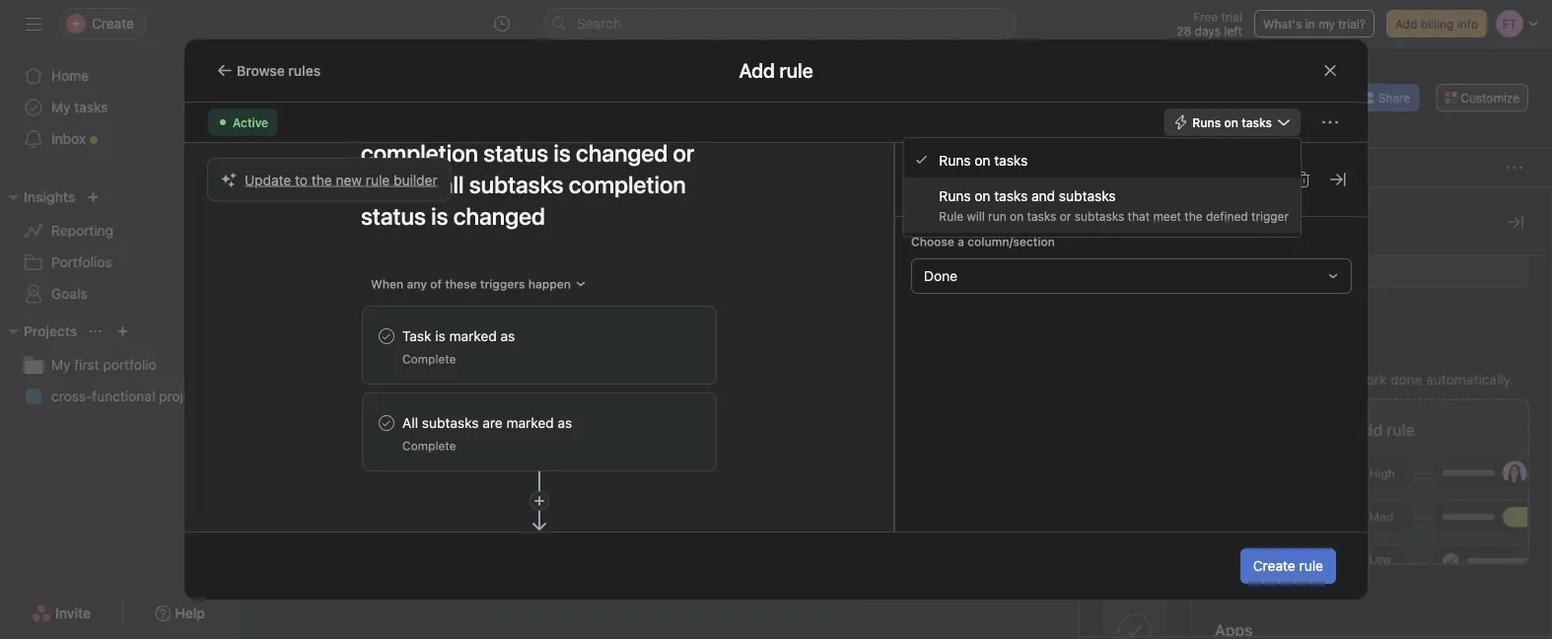 Task type: vqa. For each thing, say whether or not it's contained in the screenshot.
My first portfolio
yes



Task type: locate. For each thing, give the bounding box(es) containing it.
hide sidebar image
[[26, 16, 41, 32]]

add a rule to get your work done automatically.
[[1215, 371, 1514, 388]]

work
[[1356, 371, 1387, 388]]

1 horizontal spatial track
[[654, 301, 682, 315]]

oct left 25
[[361, 465, 381, 478]]

certain
[[1009, 181, 1055, 197]]

0 vertical spatial project
[[337, 267, 382, 283]]

free trial 28 days left
[[1177, 10, 1243, 37]]

the
[[311, 172, 332, 188], [1185, 209, 1203, 223]]

browse rules
[[237, 62, 321, 78]]

add task for the middle add task button
[[677, 387, 735, 403]]

complete down is
[[402, 352, 456, 366]]

close details image
[[1508, 214, 1524, 230]]

0 vertical spatial high
[[585, 301, 611, 315]]

trial
[[1221, 10, 1243, 24]]

None text field
[[320, 66, 584, 102]]

2 fields
[[1115, 281, 1156, 295]]

1 vertical spatial my
[[51, 357, 71, 373]]

oct 25
[[361, 465, 399, 478]]

run
[[988, 209, 1007, 223]]

2 vertical spatial a
[[1244, 371, 1252, 388]]

1 vertical spatial complete
[[402, 439, 456, 453]]

when any of these triggers happen
[[371, 277, 571, 291]]

1 vertical spatial oct
[[361, 465, 381, 478]]

section up status
[[1225, 213, 1279, 231]]

a left get
[[1244, 371, 1252, 388]]

as down triggers
[[501, 328, 515, 344]]

new
[[336, 172, 362, 188]]

rule left get
[[1256, 371, 1280, 388]]

runs on tasks down messages in the top right of the page
[[939, 152, 1028, 168]]

add action button
[[911, 159, 971, 177]]

1 horizontal spatial add task image
[[1083, 214, 1099, 230]]

24
[[365, 334, 380, 348]]

2 horizontal spatial a
[[1244, 371, 1252, 388]]

the left new
[[311, 172, 332, 188]]

days
[[1195, 24, 1221, 37]]

add task image right or
[[1083, 214, 1099, 230]]

1 vertical spatial high
[[1370, 467, 1395, 480]]

my
[[51, 99, 71, 115], [51, 357, 71, 373]]

is
[[435, 328, 446, 344]]

0 vertical spatial add task
[[285, 161, 334, 175]]

files
[[1055, 124, 1085, 140]]

my inside the global element
[[51, 99, 71, 115]]

0 horizontal spatial track
[[350, 301, 379, 315]]

share button
[[1354, 84, 1420, 111]]

customize up status
[[1215, 210, 1310, 233]]

1 horizontal spatial add task
[[378, 517, 435, 534]]

1 horizontal spatial on
[[634, 301, 650, 315]]

0 horizontal spatial customize
[[1215, 210, 1310, 233]]

add task image
[[483, 214, 499, 230], [1083, 214, 1099, 230]]

kickoff
[[364, 397, 407, 413]]

my inside projects element
[[51, 357, 71, 373]]

1 on from the left
[[331, 301, 347, 315]]

0 vertical spatial done
[[860, 213, 899, 231]]

rule right create
[[1300, 558, 1324, 574]]

add section button
[[1160, 204, 1287, 240]]

subtasks up or
[[1059, 188, 1116, 204]]

0 horizontal spatial marked
[[449, 328, 497, 344]]

add task button
[[260, 154, 343, 181], [560, 378, 836, 413], [260, 508, 537, 543]]

0 vertical spatial my
[[51, 99, 71, 115]]

to up run
[[981, 181, 995, 197]]

a for choose
[[958, 235, 965, 249]]

a for add
[[1244, 371, 1252, 388]]

complete for is
[[402, 352, 456, 366]]

1 my from the top
[[51, 99, 71, 115]]

tasks inside dropdown button
[[1242, 115, 1272, 129]]

create
[[1253, 558, 1296, 574]]

0 horizontal spatial as
[[501, 328, 515, 344]]

med
[[1370, 510, 1394, 524]]

0 horizontal spatial oct
[[314, 334, 334, 348]]

1 horizontal spatial to
[[981, 181, 995, 197]]

runs on tasks down left
[[1193, 115, 1272, 129]]

to right update
[[295, 172, 308, 188]]

goals link
[[12, 278, 225, 310]]

0 horizontal spatial add task image
[[483, 214, 499, 230]]

1 vertical spatial add task button
[[560, 378, 836, 413]]

defined
[[1206, 209, 1248, 223]]

1 vertical spatial the
[[1185, 209, 1203, 223]]

2 vertical spatial add task
[[378, 517, 435, 534]]

trial?
[[1339, 17, 1366, 31]]

oct left 20
[[314, 334, 334, 348]]

get
[[1300, 371, 1321, 388]]

marked right is
[[449, 328, 497, 344]]

marked
[[449, 328, 497, 344], [506, 415, 554, 431]]

section
[[1059, 181, 1107, 197], [1225, 213, 1279, 231]]

runs down days
[[1193, 115, 1221, 129]]

0 vertical spatial runs on tasks
[[1193, 115, 1272, 129]]

marked right are
[[506, 415, 554, 431]]

runs on tasks link
[[904, 142, 1301, 178]]

1 vertical spatial runs on tasks
[[939, 152, 1028, 168]]

1 horizontal spatial a
[[998, 181, 1006, 197]]

what's in my trial?
[[1263, 17, 1366, 31]]

or
[[1060, 209, 1072, 223]]

1 horizontal spatial high
[[1370, 467, 1395, 480]]

0 horizontal spatial a
[[958, 235, 965, 249]]

done left rule
[[860, 213, 899, 231]]

0 vertical spatial runs
[[1193, 115, 1221, 129]]

0 horizontal spatial add task
[[285, 161, 334, 175]]

add task
[[285, 161, 334, 175], [677, 387, 735, 403], [378, 517, 435, 534]]

1 horizontal spatial the
[[1185, 209, 1203, 223]]

to
[[295, 172, 308, 188], [981, 181, 995, 197], [1283, 371, 1296, 388]]

1 vertical spatial runs
[[939, 152, 971, 168]]

1 horizontal spatial customize
[[1461, 91, 1520, 105]]

1 add task image from the left
[[483, 214, 499, 230]]

on inside dropdown button
[[1225, 115, 1239, 129]]

plan
[[207, 388, 234, 404]]

project left plan
[[159, 388, 204, 404]]

my tasks
[[51, 99, 108, 115]]

home
[[51, 68, 89, 84]]

trash item image
[[1295, 172, 1311, 187]]

rule down done
[[1387, 421, 1415, 439]]

my up inbox at the top
[[51, 99, 71, 115]]

high up "med"
[[1370, 467, 1395, 480]]

1 horizontal spatial on track
[[634, 301, 682, 315]]

0 horizontal spatial to
[[295, 172, 308, 188]]

2 horizontal spatial add task
[[677, 387, 735, 403]]

high
[[585, 301, 611, 315], [1370, 467, 1395, 480]]

1 horizontal spatial as
[[558, 415, 572, 431]]

task for the bottom add task button
[[407, 517, 435, 534]]

1 horizontal spatial runs on tasks
[[1193, 115, 1272, 129]]

0 horizontal spatial section
[[1059, 181, 1107, 197]]

0 vertical spatial as
[[501, 328, 515, 344]]

close this dialog image
[[1323, 63, 1338, 78]]

0 vertical spatial section
[[1059, 181, 1107, 197]]

0 vertical spatial a
[[998, 181, 1006, 197]]

a up run
[[998, 181, 1006, 197]]

free
[[1193, 10, 1218, 24]]

all
[[402, 415, 418, 431]]

update to the new rule builder button
[[245, 172, 438, 188]]

2 vertical spatial runs
[[939, 188, 971, 204]]

risk
[[368, 431, 389, 445]]

what's in my trial? button
[[1255, 10, 1375, 37]]

2 on from the left
[[634, 301, 650, 315]]

search button
[[543, 8, 1017, 39]]

on track
[[331, 301, 379, 315], [634, 301, 682, 315]]

1 complete from the top
[[402, 352, 456, 366]]

portfolio
[[103, 357, 157, 373]]

project left brief at the left top of page
[[337, 267, 382, 283]]

0 horizontal spatial on
[[331, 301, 347, 315]]

0 horizontal spatial runs on tasks
[[939, 152, 1028, 168]]

rule right new
[[366, 172, 390, 188]]

done down choose
[[924, 268, 958, 284]]

a down rule
[[958, 235, 965, 249]]

customize down info at right top
[[1461, 91, 1520, 105]]

insights
[[24, 189, 75, 205]]

add task image up triggers
[[483, 214, 499, 230]]

projects button
[[0, 320, 77, 343]]

as
[[501, 328, 515, 344], [558, 415, 572, 431]]

insights button
[[0, 185, 75, 209]]

high down dependencies icon
[[585, 301, 611, 315]]

down arrow image
[[533, 471, 546, 531]]

0 horizontal spatial project
[[159, 388, 204, 404]]

that
[[1128, 209, 1150, 223]]

–
[[355, 334, 362, 348]]

invite
[[55, 605, 91, 621]]

and
[[1032, 188, 1055, 204]]

insights element
[[0, 180, 237, 314]]

task for the middle add task button
[[707, 387, 735, 403]]

functional
[[92, 388, 155, 404]]

1 vertical spatial a
[[958, 235, 965, 249]]

1 horizontal spatial marked
[[506, 415, 554, 431]]

1 vertical spatial section
[[1225, 213, 1279, 231]]

0 horizontal spatial the
[[311, 172, 332, 188]]

runs down messages link
[[939, 152, 971, 168]]

status
[[1248, 255, 1289, 271]]

oct for oct 20 – 24
[[314, 334, 334, 348]]

the right meet
[[1185, 209, 1203, 223]]

section up or
[[1059, 181, 1107, 197]]

0 horizontal spatial on track
[[331, 301, 379, 315]]

of
[[430, 277, 442, 291]]

0 vertical spatial customize
[[1461, 91, 1520, 105]]

0 vertical spatial complete
[[402, 352, 456, 366]]

0 vertical spatial subtasks
[[1059, 188, 1116, 204]]

left
[[1224, 24, 1243, 37]]

active button
[[208, 108, 277, 136]]

my left first
[[51, 357, 71, 373]]

2 my from the top
[[51, 357, 71, 373]]

track
[[350, 301, 379, 315], [654, 301, 682, 315]]

as right are
[[558, 415, 572, 431]]

complete down all
[[402, 439, 456, 453]]

search list box
[[543, 8, 1017, 39]]

messages
[[950, 124, 1015, 140]]

customize button
[[1436, 84, 1529, 111]]

task
[[402, 328, 432, 344]]

1 horizontal spatial oct
[[361, 465, 381, 478]]

on down left
[[1225, 115, 1239, 129]]

to left get
[[1283, 371, 1296, 388]]

inbox link
[[12, 123, 225, 155]]

complete
[[402, 352, 456, 366], [402, 439, 456, 453]]

subtasks right or
[[1075, 209, 1125, 223]]

rule
[[366, 172, 390, 188], [1256, 371, 1280, 388], [1387, 421, 1415, 439], [1300, 558, 1324, 574]]

1 vertical spatial add task
[[677, 387, 735, 403]]

at risk
[[353, 431, 389, 445]]

done
[[860, 213, 899, 231], [924, 268, 958, 284]]

1 vertical spatial project
[[159, 388, 204, 404]]

subtasks down meeting
[[422, 415, 479, 431]]

2 complete from the top
[[402, 439, 456, 453]]

2 on track from the left
[[634, 301, 682, 315]]

builder
[[394, 172, 438, 188]]

create rule
[[1253, 558, 1324, 574]]

1 horizontal spatial done
[[924, 268, 958, 284]]

1 vertical spatial done
[[924, 268, 958, 284]]

tasks
[[74, 99, 108, 115], [1242, 115, 1272, 129], [994, 152, 1028, 168], [994, 188, 1028, 204], [1027, 209, 1057, 223]]

0 vertical spatial oct
[[314, 334, 334, 348]]

portfolios link
[[12, 247, 225, 278]]

add another trigger image
[[534, 495, 545, 507]]

1 vertical spatial marked
[[506, 415, 554, 431]]

oct
[[314, 334, 334, 348], [361, 465, 381, 478]]

1 horizontal spatial section
[[1225, 213, 1279, 231]]

runs up rule
[[939, 188, 971, 204]]



Task type: describe. For each thing, give the bounding box(es) containing it.
2 add task image from the left
[[1083, 214, 1099, 230]]

runs inside dropdown button
[[1193, 115, 1221, 129]]

cross-functional project plan
[[51, 388, 234, 404]]

at
[[353, 431, 365, 445]]

low
[[1370, 552, 1392, 566]]

0 horizontal spatial done
[[860, 213, 899, 231]]

what's
[[1263, 17, 1302, 31]]

your
[[1324, 371, 1353, 388]]

overview
[[280, 124, 341, 140]]

meet
[[1153, 209, 1182, 223]]

done inside dropdown button
[[924, 268, 958, 284]]

will
[[967, 209, 985, 223]]

1 track from the left
[[350, 301, 379, 315]]

add action
[[911, 161, 971, 175]]

share
[[1379, 91, 1411, 105]]

1 vertical spatial as
[[558, 415, 572, 431]]

my for my first portfolio
[[51, 357, 71, 373]]

oct for oct 25
[[361, 465, 381, 478]]

0 vertical spatial the
[[311, 172, 332, 188]]

1 horizontal spatial project
[[337, 267, 382, 283]]

when any of these triggers happen button
[[362, 270, 596, 298]]

my for my tasks
[[51, 99, 71, 115]]

runs on tasks inside runs on tasks dropdown button
[[1193, 115, 1272, 129]]

fields
[[1125, 281, 1156, 295]]

rule inside button
[[1300, 558, 1324, 574]]

on up the will
[[975, 188, 991, 204]]

0 vertical spatial marked
[[449, 328, 497, 344]]

project inside cross-functional project plan link
[[159, 388, 204, 404]]

task for topmost add task button
[[311, 161, 334, 175]]

add inside "button"
[[1191, 213, 1221, 231]]

global element
[[0, 48, 237, 167]]

on down messages in the top right of the page
[[975, 152, 991, 168]]

reporting
[[51, 222, 114, 239]]

runs on tasks inside runs on tasks link
[[939, 152, 1028, 168]]

add rule
[[1354, 421, 1415, 439]]

schedule
[[301, 397, 360, 413]]

on right run
[[1010, 209, 1024, 223]]

2 vertical spatial subtasks
[[422, 415, 479, 431]]

search
[[577, 15, 621, 32]]

billing
[[1421, 17, 1454, 31]]

portfolios
[[51, 254, 112, 270]]

oct 25 button
[[314, 465, 399, 478]]

my tasks link
[[12, 92, 225, 123]]

projects
[[24, 323, 77, 339]]

draft
[[301, 267, 333, 283]]

tasks inside the global element
[[74, 99, 108, 115]]

runs inside runs on tasks and subtasks rule will run on tasks or subtasks that meet the defined trigger
[[939, 188, 971, 204]]

1 vertical spatial subtasks
[[1075, 209, 1125, 223]]

2 track from the left
[[654, 301, 682, 315]]

invite button
[[19, 596, 104, 631]]

home link
[[12, 60, 225, 92]]

2 vertical spatial add task button
[[260, 508, 537, 543]]

25
[[384, 465, 399, 478]]

2
[[1115, 281, 1122, 295]]

schedule kickoff meeting
[[301, 397, 462, 413]]

0 vertical spatial add task button
[[260, 154, 343, 181]]

when
[[371, 277, 404, 291]]

my first portfolio link
[[12, 349, 225, 381]]

update
[[245, 172, 291, 188]]

my first portfolio
[[51, 357, 157, 373]]

oct 20 – 24
[[314, 334, 380, 348]]

add task for the bottom add task button
[[378, 517, 435, 534]]

files link
[[1039, 121, 1085, 143]]

trigger
[[1252, 209, 1289, 223]]

create rule button
[[1241, 548, 1336, 584]]

column/section
[[968, 235, 1055, 249]]

dashboard
[[839, 124, 910, 140]]

rule
[[939, 209, 964, 223]]

section inside "button"
[[1225, 213, 1279, 231]]

add rule
[[739, 59, 813, 82]]

1 vertical spatial customize
[[1215, 210, 1310, 233]]

projects element
[[0, 314, 237, 416]]

28
[[1177, 24, 1192, 37]]

choose
[[911, 235, 955, 249]]

overview link
[[264, 121, 341, 143]]

1 on track from the left
[[331, 301, 379, 315]]

ft
[[1305, 91, 1320, 105]]

messages link
[[934, 121, 1015, 143]]

done button
[[911, 258, 1352, 294]]

runs on tasks button
[[1164, 108, 1301, 136]]

2 horizontal spatial to
[[1283, 371, 1296, 388]]

the inside runs on tasks and subtasks rule will run on tasks or subtasks that meet the defined trigger
[[1185, 209, 1203, 223]]

in
[[1306, 17, 1316, 31]]

runs on tasks and subtasks rule will run on tasks or subtasks that meet the defined trigger
[[939, 188, 1289, 223]]

add billing info button
[[1387, 10, 1487, 37]]

close side pane image
[[1331, 172, 1346, 187]]

add section
[[1191, 213, 1279, 231]]

goals
[[51, 286, 87, 302]]

any
[[407, 277, 427, 291]]

customize inside dropdown button
[[1461, 91, 1520, 105]]

em
[[1324, 91, 1341, 105]]

board image
[[272, 72, 296, 96]]

these
[[445, 277, 477, 291]]

are
[[483, 415, 503, 431]]

dashboard link
[[823, 121, 910, 143]]

reporting link
[[12, 215, 225, 247]]

done
[[1391, 371, 1423, 388]]

Add a name for this rule text field
[[348, 99, 717, 239]]

0 horizontal spatial high
[[585, 301, 611, 315]]

add task for topmost add task button
[[285, 161, 334, 175]]

meeting
[[410, 397, 462, 413]]

browse rules button
[[208, 57, 330, 84]]

cross-functional project plan link
[[12, 381, 234, 412]]

info
[[1458, 17, 1478, 31]]

action
[[937, 161, 971, 175]]

all subtasks are marked as
[[402, 415, 572, 431]]

move
[[911, 181, 946, 197]]

triggers
[[480, 277, 525, 291]]

board link
[[428, 121, 482, 143]]

dependencies image
[[577, 263, 593, 279]]

complete for subtasks
[[402, 439, 456, 453]]

active
[[233, 115, 268, 129]]



